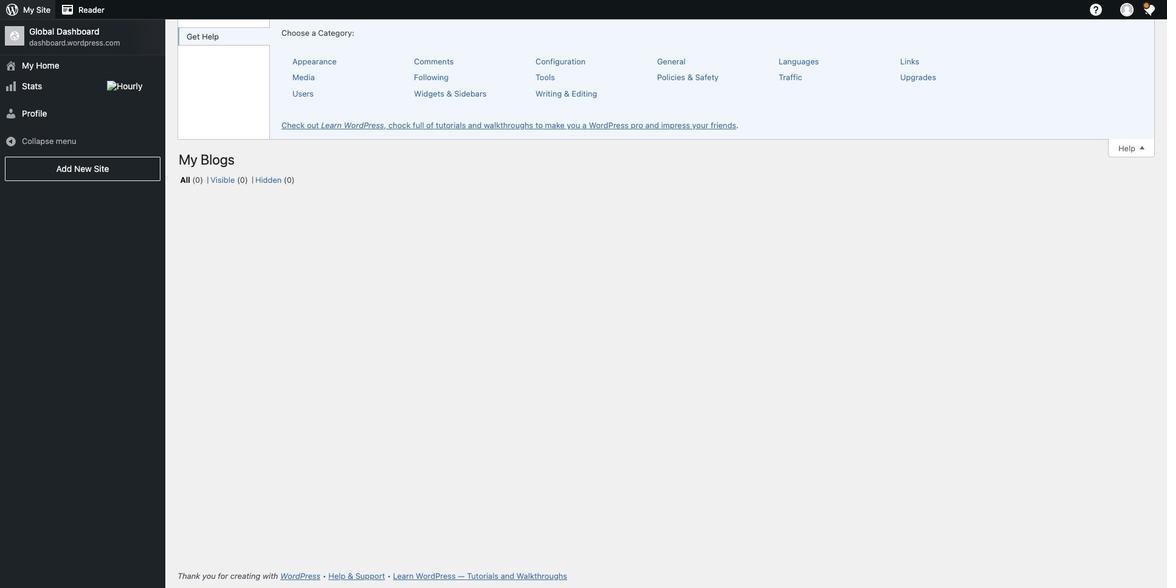 Task type: describe. For each thing, give the bounding box(es) containing it.
safety
[[695, 73, 719, 82]]

upgrades
[[900, 73, 936, 82]]

my home link
[[0, 55, 165, 76]]

visible
[[211, 175, 235, 184]]

help button
[[1108, 139, 1155, 158]]

tutorials
[[436, 120, 466, 130]]

following link
[[414, 73, 449, 82]]

site inside the 'toolbar' "navigation"
[[36, 5, 51, 15]]

links link
[[900, 56, 920, 66]]

languages link
[[779, 56, 819, 66]]

2 | from the left
[[252, 175, 254, 184]]

1 | from the left
[[207, 175, 209, 184]]

help inside dropdown button
[[1119, 143, 1136, 153]]

my site link
[[0, 0, 55, 19]]

pro
[[631, 120, 643, 130]]

0 horizontal spatial and
[[468, 120, 482, 130]]

choose
[[282, 28, 310, 38]]

traffic link
[[779, 73, 802, 82]]

widgets & sidebars link
[[414, 89, 487, 99]]

0 horizontal spatial help
[[202, 32, 219, 41]]

main menu navigation
[[0, 0, 165, 589]]

check out learn wordpress , chock full of tutorials and walkthroughs to make you a wordpress pro and impress your friends .
[[282, 120, 739, 130]]

policies & safety link
[[657, 73, 719, 82]]

users link
[[292, 89, 314, 99]]

0 horizontal spatial a
[[312, 28, 316, 38]]

new
[[74, 163, 92, 174]]

add
[[56, 163, 72, 174]]

profile
[[22, 108, 47, 119]]

media link
[[292, 73, 315, 82]]

my blogs
[[179, 152, 235, 168]]

—
[[458, 571, 465, 581]]

blogs
[[201, 152, 235, 168]]

impress
[[661, 120, 690, 130]]

add new site link
[[5, 157, 161, 181]]

my home
[[22, 60, 59, 71]]

friends
[[711, 120, 736, 130]]

creating
[[230, 571, 261, 581]]

1 horizontal spatial help
[[329, 571, 346, 581]]

wordpress left the pro in the right top of the page
[[589, 120, 629, 130]]

to
[[536, 120, 543, 130]]

following
[[414, 73, 449, 82]]

& left support
[[348, 571, 353, 581]]

make
[[545, 120, 565, 130]]

for
[[218, 571, 228, 581]]

my for my site
[[23, 5, 34, 15]]

editing
[[572, 89, 597, 99]]

general link
[[657, 56, 686, 66]]

1 horizontal spatial and
[[501, 571, 515, 581]]

dashboard.wordpress.com
[[29, 38, 120, 48]]

bell image
[[1142, 3, 1152, 13]]

hourly views image
[[107, 81, 156, 93]]

my for my blogs
[[179, 152, 198, 168]]

stats
[[22, 81, 42, 91]]

configuration link
[[536, 56, 586, 66]]

1 horizontal spatial a
[[582, 120, 587, 130]]

all (0) | visible (0) | hidden (0)
[[180, 175, 295, 184]]

get help link
[[179, 27, 270, 46]]

2 • from the left
[[387, 571, 391, 581]]

collapse menu
[[22, 136, 76, 146]]

your
[[692, 120, 709, 130]]

thank
[[178, 571, 200, 581]]

check
[[282, 120, 305, 130]]

contextual help tab element
[[178, 19, 1155, 139]]

tutorials
[[467, 571, 499, 581]]

home
[[36, 60, 59, 71]]

with
[[263, 571, 278, 581]]

profile link
[[0, 104, 165, 124]]

appearance
[[292, 56, 337, 66]]

links
[[900, 56, 920, 66]]

thank you for creating with wordpress • help & support • learn wordpress — tutorials and walkthroughs
[[178, 571, 567, 581]]

configuration
[[536, 56, 586, 66]]

global dashboard dashboard.wordpress.com
[[29, 26, 120, 48]]

full
[[413, 120, 424, 130]]

all
[[180, 175, 190, 184]]

wordpress left chock
[[344, 120, 384, 130]]

1 (0) from the left
[[192, 175, 203, 184]]

writing & editing
[[536, 89, 597, 99]]



Task type: locate. For each thing, give the bounding box(es) containing it.
get help
[[187, 32, 219, 41]]

1 vertical spatial a
[[582, 120, 587, 130]]

0 horizontal spatial •
[[323, 571, 326, 581]]

menu
[[56, 136, 76, 146]]

help
[[202, 32, 219, 41], [1119, 143, 1136, 153], [329, 571, 346, 581]]

learn
[[321, 120, 342, 130], [393, 571, 414, 581]]

site up global
[[36, 5, 51, 15]]

learn inside contextual help tab element
[[321, 120, 342, 130]]

you
[[567, 120, 580, 130], [202, 571, 216, 581]]

0 vertical spatial a
[[312, 28, 316, 38]]

general
[[657, 56, 686, 66]]

help & support link
[[329, 571, 385, 581]]

• right wordpress link
[[323, 571, 326, 581]]

category:
[[318, 28, 354, 38]]

learn right out
[[321, 120, 342, 130]]

learn right support
[[393, 571, 414, 581]]

my inside main menu navigation
[[22, 60, 34, 71]]

& for policies
[[688, 73, 693, 82]]

out
[[307, 120, 319, 130]]

1 vertical spatial help
[[1119, 143, 1136, 153]]

stats link
[[0, 76, 165, 97]]

sidebars
[[454, 89, 487, 99]]

3 (0) from the left
[[284, 175, 295, 184]]

2 horizontal spatial and
[[645, 120, 659, 130]]

get
[[187, 32, 200, 41]]

traffic
[[779, 73, 802, 82]]

0 vertical spatial you
[[567, 120, 580, 130]]

add new site
[[56, 163, 109, 174]]

dashboard
[[57, 26, 99, 36]]

collapse
[[22, 136, 54, 146]]

media
[[292, 73, 315, 82]]

site inside main menu navigation
[[94, 163, 109, 174]]

& right the widgets
[[447, 89, 452, 99]]

writing
[[536, 89, 562, 99]]

0 horizontal spatial |
[[207, 175, 209, 184]]

0 vertical spatial help
[[202, 32, 219, 41]]

you inside contextual help tab element
[[567, 120, 580, 130]]

my up global
[[23, 5, 34, 15]]

policies
[[657, 73, 685, 82]]

a right make
[[582, 120, 587, 130]]

collapse menu button
[[0, 131, 165, 152]]

2 vertical spatial help
[[329, 571, 346, 581]]

&
[[688, 73, 693, 82], [447, 89, 452, 99], [564, 89, 570, 99], [348, 571, 353, 581]]

1 vertical spatial learn
[[393, 571, 414, 581]]

2 vertical spatial my
[[179, 152, 198, 168]]

.
[[736, 120, 739, 130]]

(0) right hidden
[[284, 175, 295, 184]]

and right tutorials
[[501, 571, 515, 581]]

upgrades link
[[900, 73, 936, 82]]

you left for
[[202, 571, 216, 581]]

& for writing
[[564, 89, 570, 99]]

0 vertical spatial learn
[[321, 120, 342, 130]]

1 • from the left
[[323, 571, 326, 581]]

choose a category:
[[282, 28, 354, 38]]

wordpress left —
[[416, 571, 456, 581]]

my for my home
[[22, 60, 34, 71]]

reader
[[78, 5, 105, 15]]

languages
[[779, 56, 819, 66]]

writing & editing link
[[536, 89, 597, 99]]

of
[[426, 120, 434, 130]]

and right the tutorials
[[468, 120, 482, 130]]

comments
[[414, 56, 454, 66]]

1 vertical spatial my
[[22, 60, 34, 71]]

widgets
[[414, 89, 444, 99]]

1 horizontal spatial learn
[[393, 571, 414, 581]]

a right "choose"
[[312, 28, 316, 38]]

site right new in the top of the page
[[94, 163, 109, 174]]

0 vertical spatial site
[[36, 5, 51, 15]]

hidden
[[255, 175, 282, 184]]

global
[[29, 26, 54, 36]]

& for widgets
[[447, 89, 452, 99]]

1 horizontal spatial (0)
[[237, 175, 248, 184]]

| left the visible
[[207, 175, 209, 184]]

policies & safety
[[657, 73, 719, 82]]

0 vertical spatial my
[[23, 5, 34, 15]]

tools
[[536, 73, 555, 82]]

1 horizontal spatial •
[[387, 571, 391, 581]]

wordpress link
[[280, 571, 321, 581]]

walkthroughs
[[484, 120, 533, 130]]

reader link
[[55, 0, 109, 19]]

toolbar navigation
[[0, 0, 1160, 19]]

and
[[468, 120, 482, 130], [645, 120, 659, 130], [501, 571, 515, 581]]

1 horizontal spatial |
[[252, 175, 254, 184]]

0 horizontal spatial learn
[[321, 120, 342, 130]]

|
[[207, 175, 209, 184], [252, 175, 254, 184]]

,
[[384, 120, 386, 130]]

you right make
[[567, 120, 580, 130]]

tools link
[[536, 73, 555, 82]]

users
[[292, 89, 314, 99]]

a
[[312, 28, 316, 38], [582, 120, 587, 130]]

wordpress right with
[[280, 571, 321, 581]]

support
[[355, 571, 385, 581]]

my left home
[[22, 60, 34, 71]]

0 horizontal spatial you
[[202, 571, 216, 581]]

site
[[36, 5, 51, 15], [94, 163, 109, 174]]

& left editing
[[564, 89, 570, 99]]

learn wordpress — tutorials and walkthroughs link
[[393, 571, 567, 581]]

1 vertical spatial you
[[202, 571, 216, 581]]

widgets & sidebars
[[414, 89, 487, 99]]

1 horizontal spatial you
[[567, 120, 580, 130]]

2 horizontal spatial (0)
[[284, 175, 295, 184]]

| left hidden
[[252, 175, 254, 184]]

(0) right the visible
[[237, 175, 248, 184]]

and right the pro in the right top of the page
[[645, 120, 659, 130]]

chock
[[388, 120, 411, 130]]

1 horizontal spatial site
[[94, 163, 109, 174]]

• right support
[[387, 571, 391, 581]]

2 (0) from the left
[[237, 175, 248, 184]]

0 horizontal spatial (0)
[[192, 175, 203, 184]]

walkthroughs
[[517, 571, 567, 581]]

2 horizontal spatial help
[[1119, 143, 1136, 153]]

my up "all"
[[179, 152, 198, 168]]

my inside the 'toolbar' "navigation"
[[23, 5, 34, 15]]

1 vertical spatial site
[[94, 163, 109, 174]]

(0) right "all"
[[192, 175, 203, 184]]

(0)
[[192, 175, 203, 184], [237, 175, 248, 184], [284, 175, 295, 184]]

appearance link
[[292, 56, 337, 66]]

my site
[[23, 5, 51, 15]]

wordpress
[[344, 120, 384, 130], [589, 120, 629, 130], [280, 571, 321, 581], [416, 571, 456, 581]]

& left safety
[[688, 73, 693, 82]]

0 horizontal spatial site
[[36, 5, 51, 15]]

comments link
[[414, 56, 454, 66]]



Task type: vqa. For each thing, say whether or not it's contained in the screenshot.
media settings
no



